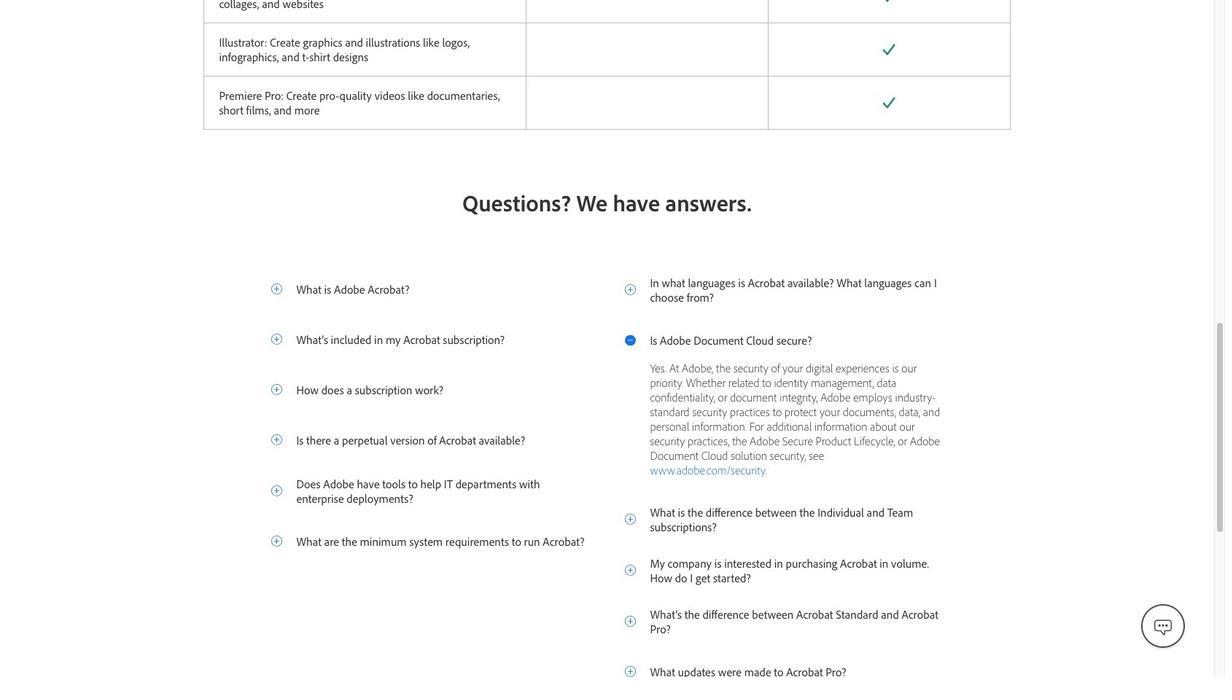 Task type: describe. For each thing, give the bounding box(es) containing it.
checkmark image
[[881, 41, 897, 57]]



Task type: locate. For each thing, give the bounding box(es) containing it.
checkmark image up checkmark icon
[[881, 0, 897, 4]]

0 vertical spatial checkmark image
[[881, 0, 897, 4]]

1 vertical spatial checkmark image
[[881, 95, 897, 111]]

1 checkmark image from the top
[[881, 0, 897, 4]]

checkmark image
[[881, 0, 897, 4], [881, 95, 897, 111]]

2 checkmark image from the top
[[881, 95, 897, 111]]

checkmark image down checkmark icon
[[881, 95, 897, 111]]



Task type: vqa. For each thing, say whether or not it's contained in the screenshot.
Technology
no



